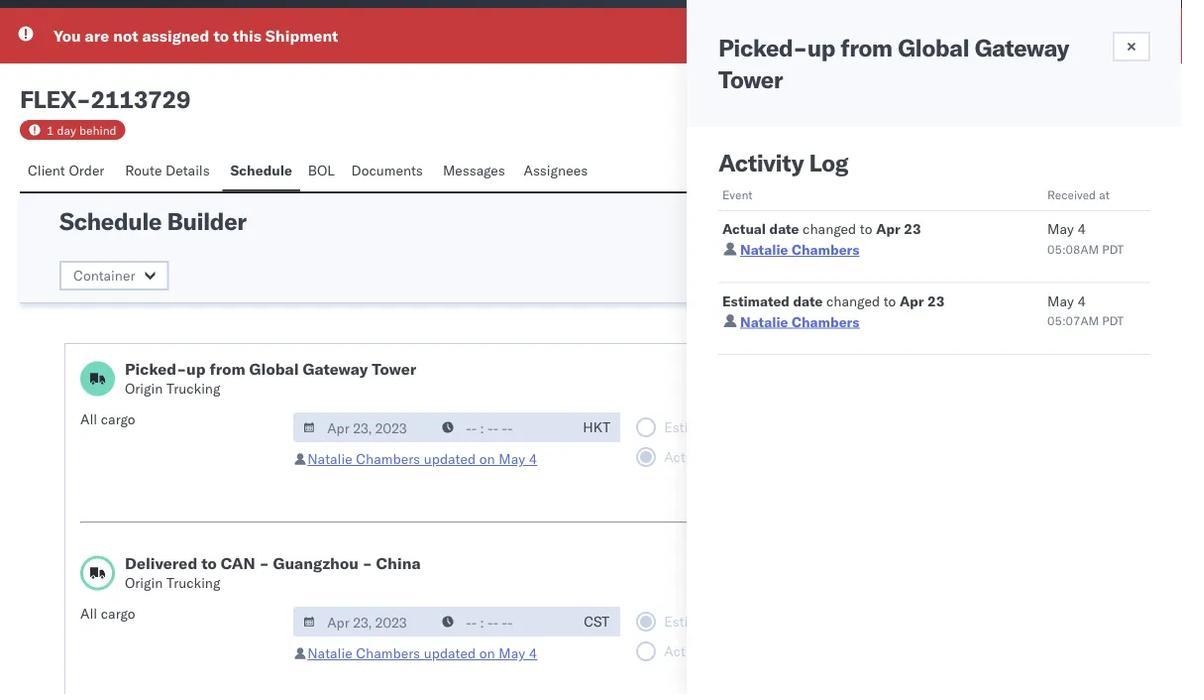 Task type: vqa. For each thing, say whether or not it's contained in the screenshot.
second Upload Proof of Delivery from the bottom
no



Task type: describe. For each thing, give the bounding box(es) containing it.
dates
[[1001, 261, 1036, 278]]

documents
[[352, 162, 423, 179]]

2113729
[[91, 84, 191, 114]]

messages
[[443, 162, 506, 179]]

flex - 2113729
[[20, 84, 191, 114]]

to down actual date changed to apr 23
[[884, 292, 897, 309]]

received
[[1048, 187, 1097, 202]]

all cargo for delivered
[[80, 605, 135, 622]]

container
[[73, 267, 135, 284]]

1 horizontal spatial -
[[259, 553, 269, 573]]

from for picked-up from global gateway tower
[[841, 33, 893, 62]]

05:07am
[[1048, 313, 1100, 328]]

are
[[85, 26, 109, 46]]

assignees button
[[516, 153, 600, 191]]

23 for actual date changed to apr 23
[[904, 220, 922, 237]]

may 4 05:07am pdt
[[1048, 292, 1125, 328]]

2 horizontal spatial -
[[363, 553, 372, 573]]

hkt
[[583, 418, 611, 436]]

trucking inside the delivered to can - guangzhou - china origin trucking
[[167, 574, 221, 591]]

cascading dates
[[931, 261, 1036, 278]]

all for delivered
[[80, 605, 97, 622]]

natalie chambers updated on may 4 for picked-up from global gateway tower
[[308, 450, 538, 468]]

0 horizontal spatial -
[[76, 84, 91, 114]]

upload document
[[786, 89, 905, 106]]

picked-up from global gateway tower
[[719, 33, 1070, 94]]

up for picked-up from global gateway tower origin trucking
[[186, 359, 206, 379]]

picked- for picked-up from global gateway tower
[[719, 33, 808, 62]]

origin inside the delivered to can - guangzhou - china origin trucking
[[125, 574, 163, 591]]

builder
[[167, 206, 246, 236]]

pdt for actual date changed to apr 23
[[1103, 241, 1125, 256]]

05:08am
[[1048, 241, 1100, 256]]

guangzhou
[[273, 553, 359, 573]]

gateway for picked-up from global gateway tower
[[975, 33, 1070, 62]]

you
[[54, 26, 81, 46]]

trucking inside picked-up from global gateway tower origin trucking
[[167, 380, 221, 397]]

-- : -- -- text field for picked-up from global gateway tower
[[433, 412, 573, 442]]

client order button
[[20, 153, 117, 191]]

actual
[[723, 220, 767, 237]]

actual date changed to apr 23
[[723, 220, 922, 237]]

schedule builder
[[59, 206, 246, 236]]

bol
[[308, 162, 335, 179]]

assignees
[[524, 162, 588, 179]]

cascading
[[931, 261, 998, 278]]

pdt for estimated date changed to apr 23
[[1103, 313, 1125, 328]]

4 inside may 4 05:07am pdt
[[1078, 292, 1087, 309]]

estimated
[[723, 292, 790, 309]]

bol button
[[300, 153, 344, 191]]

shipment
[[266, 26, 338, 46]]

event
[[723, 187, 753, 202]]

to left this
[[214, 26, 229, 46]]

may inside may 4 05:08am pdt
[[1048, 220, 1075, 237]]

all for picked-
[[80, 410, 97, 428]]

assigned
[[142, 26, 210, 46]]

mmm d, yyyy text field for guangzhou
[[294, 607, 434, 637]]

you are not assigned to this shipment
[[54, 26, 338, 46]]

tower for picked-up from global gateway tower
[[719, 64, 784, 94]]

from for picked-up from global gateway tower origin trucking
[[210, 359, 246, 379]]

not
[[113, 26, 138, 46]]

china
[[376, 553, 421, 573]]

activity
[[719, 148, 804, 177]]

all cargo for picked-
[[80, 410, 135, 428]]

cargo for delivered
[[101, 605, 135, 622]]



Task type: locate. For each thing, give the bounding box(es) containing it.
natalie chambers down actual date changed to apr 23
[[741, 241, 860, 258]]

0 horizontal spatial schedule
[[59, 206, 162, 236]]

natalie chambers updated on may 4 button for picked-up from global gateway tower
[[308, 450, 538, 468]]

may 4 05:08am pdt
[[1048, 220, 1125, 256]]

from
[[841, 33, 893, 62], [210, 359, 246, 379]]

1 day behind
[[47, 122, 117, 137]]

0 vertical spatial on
[[480, 450, 495, 468]]

1 vertical spatial apr
[[900, 292, 925, 309]]

1 horizontal spatial global
[[899, 33, 970, 62]]

global for picked-up from global gateway tower
[[899, 33, 970, 62]]

0 vertical spatial trucking
[[167, 380, 221, 397]]

date
[[770, 220, 800, 237], [794, 292, 823, 309]]

1 vertical spatial updated
[[424, 644, 476, 662]]

1 horizontal spatial tower
[[719, 64, 784, 94]]

on for delivered to can - guangzhou - china
[[480, 644, 495, 662]]

4
[[1078, 220, 1087, 237], [1078, 292, 1087, 309], [529, 450, 538, 468], [529, 644, 538, 662]]

1 -- : -- -- text field from the top
[[433, 412, 573, 442]]

0 vertical spatial natalie chambers
[[741, 241, 860, 258]]

1 natalie chambers updated on may 4 button from the top
[[308, 450, 538, 468]]

natalie chambers for actual
[[741, 241, 860, 258]]

1 vertical spatial natalie chambers updated on may 4
[[308, 644, 538, 662]]

up
[[808, 33, 836, 62], [186, 359, 206, 379]]

picked- inside picked-up from global gateway tower origin trucking
[[125, 359, 186, 379]]

schedule up container
[[59, 206, 162, 236]]

pdt inside may 4 05:07am pdt
[[1103, 313, 1125, 328]]

2 mmm d, yyyy text field from the top
[[294, 607, 434, 637]]

0 vertical spatial natalie chambers button
[[741, 241, 860, 258]]

- up the '1 day behind'
[[76, 84, 91, 114]]

changed
[[803, 220, 857, 237], [827, 292, 881, 309]]

1 vertical spatial up
[[186, 359, 206, 379]]

natalie chambers updated on may 4 for delivered to can - guangzhou - china
[[308, 644, 538, 662]]

1 vertical spatial tower
[[372, 359, 417, 379]]

tower inside picked-up from global gateway tower
[[719, 64, 784, 94]]

route details button
[[117, 153, 223, 191]]

schedule left bol
[[230, 162, 292, 179]]

updated for delivered to can - guangzhou - china
[[424, 644, 476, 662]]

changed down log
[[803, 220, 857, 237]]

up for picked-up from global gateway tower
[[808, 33, 836, 62]]

to left can at the left bottom
[[201, 553, 217, 573]]

-- : -- -- text field for delivered to can - guangzhou - china
[[433, 607, 573, 637]]

0 vertical spatial gateway
[[975, 33, 1070, 62]]

date right estimated
[[794, 292, 823, 309]]

global
[[899, 33, 970, 62], [249, 359, 299, 379]]

-
[[76, 84, 91, 114], [259, 553, 269, 573], [363, 553, 372, 573]]

0 vertical spatial natalie chambers updated on may 4 button
[[308, 450, 538, 468]]

0 vertical spatial changed
[[803, 220, 857, 237]]

2 all from the top
[[80, 605, 97, 622]]

up inside picked-up from global gateway tower origin trucking
[[186, 359, 206, 379]]

1 all from the top
[[80, 410, 97, 428]]

natalie chambers updated on may 4
[[308, 450, 538, 468], [308, 644, 538, 662]]

0 vertical spatial up
[[808, 33, 836, 62]]

estimated date changed to apr 23
[[723, 292, 945, 309]]

changed for actual
[[803, 220, 857, 237]]

client
[[28, 162, 65, 179]]

at
[[1100, 187, 1110, 202]]

1 horizontal spatial up
[[808, 33, 836, 62]]

all cargo
[[80, 410, 135, 428], [80, 605, 135, 622]]

messages button
[[435, 153, 516, 191]]

to up the estimated date changed to apr 23
[[860, 220, 873, 237]]

1 vertical spatial pdt
[[1103, 313, 1125, 328]]

route
[[125, 162, 162, 179]]

23
[[904, 220, 922, 237], [928, 292, 945, 309]]

1 all cargo from the top
[[80, 410, 135, 428]]

document
[[836, 89, 905, 106]]

2 trucking from the top
[[167, 574, 221, 591]]

delivered
[[125, 553, 198, 573]]

0 vertical spatial natalie chambers updated on may 4
[[308, 450, 538, 468]]

schedule
[[230, 162, 292, 179], [59, 206, 162, 236]]

1 vertical spatial date
[[794, 292, 823, 309]]

details
[[166, 162, 210, 179]]

2 on from the top
[[480, 644, 495, 662]]

apr for actual date changed to apr 23
[[877, 220, 901, 237]]

0 vertical spatial 23
[[904, 220, 922, 237]]

0 vertical spatial all cargo
[[80, 410, 135, 428]]

1 cargo from the top
[[101, 410, 135, 428]]

cargo for picked-
[[101, 410, 135, 428]]

natalie chambers button down the estimated date changed to apr 23
[[741, 313, 860, 330]]

1 mmm d, yyyy text field from the top
[[294, 412, 434, 442]]

apr
[[877, 220, 901, 237], [900, 292, 925, 309]]

picked- for picked-up from global gateway tower origin trucking
[[125, 359, 186, 379]]

1 vertical spatial natalie chambers button
[[741, 313, 860, 330]]

save button
[[1065, 207, 1120, 237]]

picked-
[[719, 33, 808, 62], [125, 359, 186, 379]]

day
[[57, 122, 76, 137]]

0 vertical spatial all
[[80, 410, 97, 428]]

to
[[214, 26, 229, 46], [860, 220, 873, 237], [884, 292, 897, 309], [201, 553, 217, 573]]

mmm d, yyyy text field for gateway
[[294, 412, 434, 442]]

tower
[[719, 64, 784, 94], [372, 359, 417, 379]]

- left china
[[363, 553, 372, 573]]

1 vertical spatial picked-
[[125, 359, 186, 379]]

1 natalie chambers updated on may 4 from the top
[[308, 450, 538, 468]]

0 vertical spatial mmm d, yyyy text field
[[294, 412, 434, 442]]

2 origin from the top
[[125, 574, 163, 591]]

updated for picked-up from global gateway tower
[[424, 450, 476, 468]]

can
[[221, 553, 256, 573]]

0 vertical spatial schedule
[[230, 162, 292, 179]]

1
[[47, 122, 54, 137]]

0 vertical spatial -- : -- -- text field
[[433, 412, 573, 442]]

schedule for schedule
[[230, 162, 292, 179]]

0 vertical spatial cargo
[[101, 410, 135, 428]]

changed for estimated
[[827, 292, 881, 309]]

1 vertical spatial cargo
[[101, 605, 135, 622]]

may
[[1048, 220, 1075, 237], [1048, 292, 1075, 309], [499, 450, 526, 468], [499, 644, 526, 662]]

0 vertical spatial picked-
[[719, 33, 808, 62]]

2 cargo from the top
[[101, 605, 135, 622]]

0 vertical spatial apr
[[877, 220, 901, 237]]

MMM D, YYYY text field
[[294, 412, 434, 442], [294, 607, 434, 637]]

origin inside picked-up from global gateway tower origin trucking
[[125, 380, 163, 397]]

from inside picked-up from global gateway tower origin trucking
[[210, 359, 246, 379]]

flex
[[20, 84, 76, 114]]

1 horizontal spatial gateway
[[975, 33, 1070, 62]]

0 horizontal spatial picked-
[[125, 359, 186, 379]]

this
[[233, 26, 262, 46]]

-- : -- -- text field left cst
[[433, 607, 573, 637]]

1 origin from the top
[[125, 380, 163, 397]]

from inside picked-up from global gateway tower
[[841, 33, 893, 62]]

1 vertical spatial on
[[480, 644, 495, 662]]

1 vertical spatial 23
[[928, 292, 945, 309]]

save
[[1077, 213, 1109, 231]]

tower inside picked-up from global gateway tower origin trucking
[[372, 359, 417, 379]]

picked-up from global gateway tower origin trucking
[[125, 359, 417, 397]]

1 vertical spatial gateway
[[303, 359, 368, 379]]

1 vertical spatial mmm d, yyyy text field
[[294, 607, 434, 637]]

delivered to can - guangzhou - china origin trucking
[[125, 553, 421, 591]]

natalie chambers button
[[741, 241, 860, 258], [741, 313, 860, 330]]

all
[[80, 410, 97, 428], [80, 605, 97, 622]]

documents button
[[344, 153, 435, 191]]

1 vertical spatial natalie chambers updated on may 4 button
[[308, 644, 538, 662]]

0 vertical spatial pdt
[[1103, 241, 1125, 256]]

date right actual
[[770, 220, 800, 237]]

1 on from the top
[[480, 450, 495, 468]]

1 vertical spatial schedule
[[59, 206, 162, 236]]

2 natalie chambers from the top
[[741, 313, 860, 330]]

order
[[69, 162, 105, 179]]

upload
[[786, 89, 833, 106]]

global inside picked-up from global gateway tower origin trucking
[[249, 359, 299, 379]]

pdt down save button
[[1103, 241, 1125, 256]]

- right can at the left bottom
[[259, 553, 269, 573]]

1 horizontal spatial 23
[[928, 292, 945, 309]]

23 for estimated date changed to apr 23
[[928, 292, 945, 309]]

cargo
[[101, 410, 135, 428], [101, 605, 135, 622]]

natalie chambers button for estimated
[[741, 313, 860, 330]]

global for picked-up from global gateway tower origin trucking
[[249, 359, 299, 379]]

changed down actual date changed to apr 23
[[827, 292, 881, 309]]

may inside may 4 05:07am pdt
[[1048, 292, 1075, 309]]

0 vertical spatial updated
[[424, 450, 476, 468]]

gateway for picked-up from global gateway tower origin trucking
[[303, 359, 368, 379]]

schedule button
[[223, 153, 300, 191]]

1 vertical spatial all cargo
[[80, 605, 135, 622]]

-- : -- -- text field left hkt
[[433, 412, 573, 442]]

natalie chambers updated on may 4 button
[[308, 450, 538, 468], [308, 644, 538, 662]]

1 vertical spatial natalie chambers
[[741, 313, 860, 330]]

behind
[[79, 122, 117, 137]]

0 horizontal spatial from
[[210, 359, 246, 379]]

natalie
[[741, 241, 789, 258], [741, 313, 789, 330], [308, 450, 353, 468], [308, 644, 353, 662]]

1 vertical spatial global
[[249, 359, 299, 379]]

on for picked-up from global gateway tower
[[480, 450, 495, 468]]

activity log
[[719, 148, 849, 177]]

1 vertical spatial origin
[[125, 574, 163, 591]]

2 -- : -- -- text field from the top
[[433, 607, 573, 637]]

0 horizontal spatial 23
[[904, 220, 922, 237]]

log
[[810, 148, 849, 177]]

on
[[480, 450, 495, 468], [480, 644, 495, 662]]

0 horizontal spatial gateway
[[303, 359, 368, 379]]

2 pdt from the top
[[1103, 313, 1125, 328]]

natalie chambers
[[741, 241, 860, 258], [741, 313, 860, 330]]

natalie chambers button for actual
[[741, 241, 860, 258]]

natalie chambers button down actual date changed to apr 23
[[741, 241, 860, 258]]

1 natalie chambers button from the top
[[741, 241, 860, 258]]

1 vertical spatial trucking
[[167, 574, 221, 591]]

1 vertical spatial from
[[210, 359, 246, 379]]

1 natalie chambers from the top
[[741, 241, 860, 258]]

apr for estimated date changed to apr 23
[[900, 292, 925, 309]]

1 horizontal spatial from
[[841, 33, 893, 62]]

schedule for schedule builder
[[59, 206, 162, 236]]

natalie chambers down the estimated date changed to apr 23
[[741, 313, 860, 330]]

natalie chambers for estimated
[[741, 313, 860, 330]]

gateway
[[975, 33, 1070, 62], [303, 359, 368, 379]]

0 horizontal spatial up
[[186, 359, 206, 379]]

2 natalie chambers button from the top
[[741, 313, 860, 330]]

client order
[[28, 162, 105, 179]]

2 updated from the top
[[424, 644, 476, 662]]

schedule inside button
[[230, 162, 292, 179]]

picked- inside picked-up from global gateway tower
[[719, 33, 808, 62]]

-- : -- -- text field
[[433, 412, 573, 442], [433, 607, 573, 637]]

date for estimated
[[794, 292, 823, 309]]

0 vertical spatial from
[[841, 33, 893, 62]]

origin
[[125, 380, 163, 397], [125, 574, 163, 591]]

container button
[[59, 261, 169, 291]]

natalie chambers updated on may 4 button for delivered to can - guangzhou - china
[[308, 644, 538, 662]]

1 horizontal spatial schedule
[[230, 162, 292, 179]]

1 vertical spatial -- : -- -- text field
[[433, 607, 573, 637]]

0 horizontal spatial global
[[249, 359, 299, 379]]

gateway inside picked-up from global gateway tower
[[975, 33, 1070, 62]]

route details
[[125, 162, 210, 179]]

1 pdt from the top
[[1103, 241, 1125, 256]]

pdt right 05:07am
[[1103, 313, 1125, 328]]

upload document button
[[772, 83, 1016, 113]]

4 inside may 4 05:08am pdt
[[1078, 220, 1087, 237]]

2 all cargo from the top
[[80, 605, 135, 622]]

0 vertical spatial date
[[770, 220, 800, 237]]

tower for picked-up from global gateway tower origin trucking
[[372, 359, 417, 379]]

pdt
[[1103, 241, 1125, 256], [1103, 313, 1125, 328]]

0 horizontal spatial tower
[[372, 359, 417, 379]]

1 trucking from the top
[[167, 380, 221, 397]]

to inside the delivered to can - guangzhou - china origin trucking
[[201, 553, 217, 573]]

2 natalie chambers updated on may 4 button from the top
[[308, 644, 538, 662]]

1 updated from the top
[[424, 450, 476, 468]]

up inside picked-up from global gateway tower
[[808, 33, 836, 62]]

0 vertical spatial tower
[[719, 64, 784, 94]]

received at
[[1048, 187, 1110, 202]]

1 horizontal spatial picked-
[[719, 33, 808, 62]]

0 vertical spatial origin
[[125, 380, 163, 397]]

pdt inside may 4 05:08am pdt
[[1103, 241, 1125, 256]]

1 vertical spatial all
[[80, 605, 97, 622]]

gateway inside picked-up from global gateway tower origin trucking
[[303, 359, 368, 379]]

cst
[[584, 613, 610, 630]]

2 natalie chambers updated on may 4 from the top
[[308, 644, 538, 662]]

global inside picked-up from global gateway tower
[[899, 33, 970, 62]]

trucking
[[167, 380, 221, 397], [167, 574, 221, 591]]

updated
[[424, 450, 476, 468], [424, 644, 476, 662]]

chambers
[[792, 241, 860, 258], [792, 313, 860, 330], [356, 450, 421, 468], [356, 644, 421, 662]]

date for actual
[[770, 220, 800, 237]]

0 vertical spatial global
[[899, 33, 970, 62]]

1 vertical spatial changed
[[827, 292, 881, 309]]



